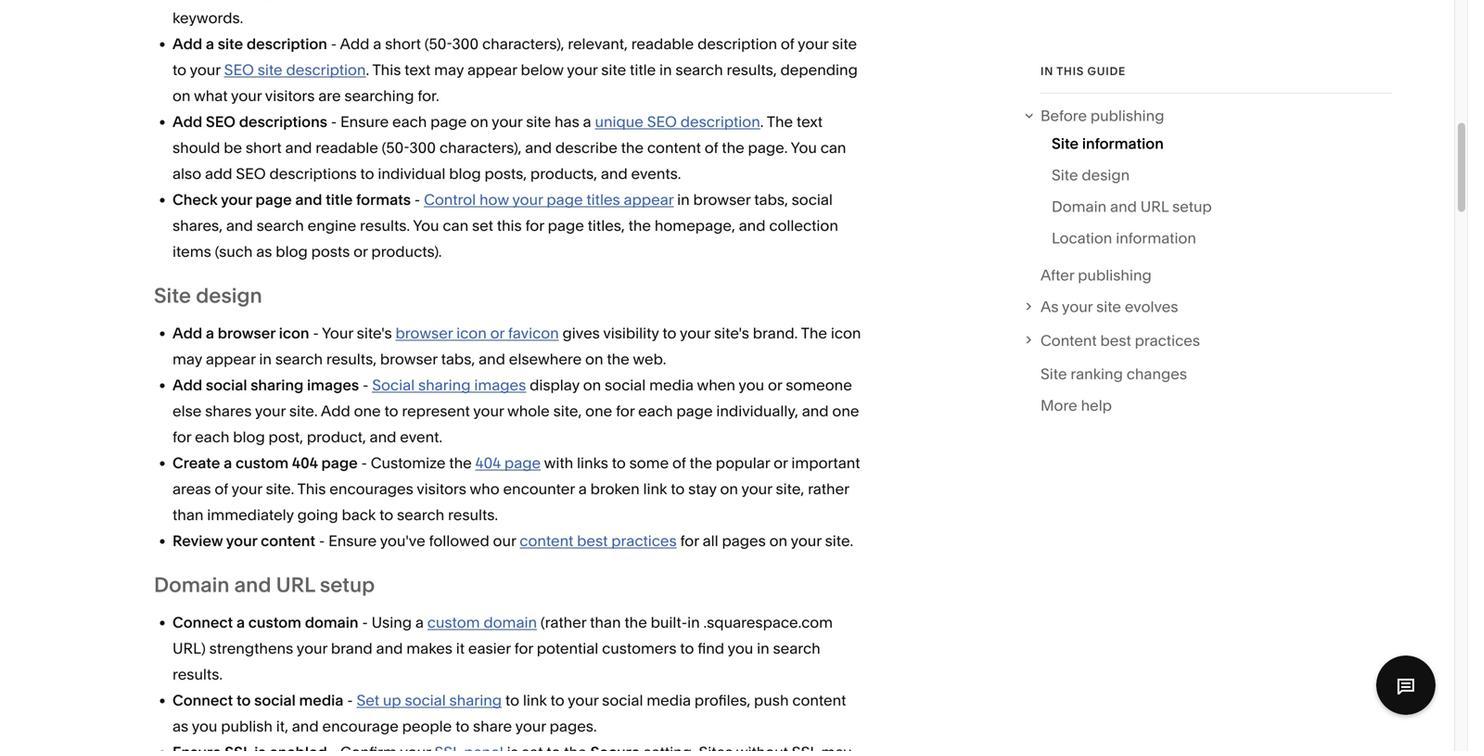 Task type: vqa. For each thing, say whether or not it's contained in the screenshot.
the rightmost short
yes



Task type: locate. For each thing, give the bounding box(es) containing it.
1 horizontal spatial (50-
[[425, 35, 452, 53]]

seo inside the . the text should be short and readable (50-300 characters), and describe the content of the page. you can also add seo descriptions to individual blog posts, products, and events.
[[236, 165, 266, 183]]

. for unique seo description
[[761, 113, 764, 131]]

2 one from the left
[[586, 402, 613, 420]]

icon
[[279, 324, 309, 342], [457, 324, 487, 342], [831, 324, 861, 342]]

on inside the gives visibility to your site's brand. the icon may appear in search results, browser tabs, and elsewhere on the web.
[[586, 350, 604, 368]]

site, left rather
[[776, 480, 805, 498]]

1 horizontal spatial title
[[630, 61, 656, 79]]

2 vertical spatial each
[[195, 428, 230, 446]]

1 vertical spatial (50-
[[382, 139, 410, 157]]

design down site information "link"
[[1082, 166, 1130, 184]]

posts,
[[485, 165, 527, 183]]

media for -
[[299, 692, 344, 710]]

in up post,
[[259, 350, 272, 368]]

social sharing images link
[[372, 376, 526, 394]]

in
[[1041, 64, 1054, 78]]

2 connect from the top
[[173, 692, 233, 710]]

site inside "link"
[[1052, 135, 1079, 153]]

content best practices button
[[1022, 328, 1393, 354]]

titles,
[[588, 217, 625, 235]]

1 horizontal spatial .
[[761, 113, 764, 131]]

readable
[[632, 35, 694, 53], [316, 139, 378, 157]]

your inside dropdown button
[[1062, 298, 1093, 316]]

the
[[621, 139, 644, 157], [722, 139, 745, 157], [629, 217, 651, 235], [607, 350, 630, 368], [449, 454, 472, 472], [690, 454, 713, 472], [625, 614, 647, 632]]

2 horizontal spatial appear
[[624, 191, 674, 209]]

information for location information
[[1116, 229, 1197, 247]]

0 horizontal spatial site's
[[357, 324, 392, 342]]

blog left posts
[[276, 243, 308, 261]]

after publishing
[[1041, 266, 1152, 285]]

0 vertical spatial readable
[[632, 35, 694, 53]]

2 horizontal spatial results.
[[448, 506, 498, 524]]

text for you
[[797, 113, 823, 131]]

on inside with links to some of the popular or important areas of your site. this encourages visitors who encounter a broken link to stay on your site, rather than immediately going back to search results.
[[720, 480, 739, 498]]

media
[[650, 376, 694, 394], [299, 692, 344, 710], [647, 692, 691, 710]]

2 site's from the left
[[714, 324, 750, 342]]

your right as
[[1062, 298, 1093, 316]]

0 vertical spatial (50-
[[425, 35, 452, 53]]

popular
[[716, 454, 770, 472]]

1 horizontal spatial link
[[643, 480, 667, 498]]

0 horizontal spatial 404
[[292, 454, 318, 472]]

the inside in browser tabs, social shares, and search engine results. you can set this for page titles, the homepage, and collection items (such as blog posts or products).
[[629, 217, 651, 235]]

site down items
[[154, 283, 191, 308]]

your left 'brand'
[[297, 640, 328, 658]]

1 vertical spatial setup
[[320, 572, 375, 598]]

0 vertical spatial may
[[434, 61, 464, 79]]

add for descriptions
[[173, 113, 202, 131]]

url)
[[173, 640, 206, 658]]

1 vertical spatial as
[[173, 718, 189, 736]]

before publishing
[[1041, 107, 1165, 125]]

media inside display on social media when you or someone else shares your site. add one to represent your whole site, one for each page individually, and one for each blog post, product, and event.
[[650, 376, 694, 394]]

site inside dropdown button
[[1097, 298, 1122, 316]]

0 horizontal spatial appear
[[206, 350, 256, 368]]

you inside to link to your social media profiles, push content as you publish it, and encourage people to share your pages.
[[192, 718, 217, 736]]

connect up url)
[[173, 614, 233, 632]]

this
[[1057, 64, 1085, 78], [497, 217, 522, 235]]

1 vertical spatial short
[[246, 139, 282, 157]]

1 horizontal spatial 300
[[452, 35, 479, 53]]

items
[[173, 243, 211, 261]]

you inside (rather than the built-in .squarespace.com url) strengthens your brand and makes it easier for potential customers to find you in search results.
[[728, 640, 754, 658]]

pages
[[722, 532, 766, 550]]

all
[[703, 532, 719, 550]]

1 horizontal spatial images
[[474, 376, 526, 394]]

as
[[1041, 298, 1059, 316]]

before publishing button
[[1021, 103, 1393, 129]]

1 vertical spatial blog
[[276, 243, 308, 261]]

ensure down the searching
[[341, 113, 389, 131]]

0 vertical spatial than
[[173, 506, 204, 524]]

site up more
[[1041, 365, 1068, 383]]

appear up shares
[[206, 350, 256, 368]]

. this text may appear below your site title in search results, depending on what your visitors are searching for.
[[173, 61, 858, 105]]

1 vertical spatial site.
[[266, 480, 294, 498]]

icon inside the gives visibility to your site's brand. the icon may appear in search results, browser tabs, and elsewhere on the web.
[[831, 324, 861, 342]]

your
[[798, 35, 829, 53], [190, 61, 221, 79], [567, 61, 598, 79], [231, 87, 262, 105], [492, 113, 523, 131], [221, 191, 252, 209], [513, 191, 543, 209], [1062, 298, 1093, 316], [680, 324, 711, 342], [255, 402, 286, 420], [473, 402, 504, 420], [232, 480, 262, 498], [742, 480, 773, 498], [226, 532, 257, 550], [791, 532, 822, 550], [297, 640, 328, 658], [568, 692, 599, 710], [516, 718, 546, 736]]

1 horizontal spatial best
[[1101, 332, 1132, 350]]

when
[[697, 376, 736, 394]]

domain down review
[[154, 572, 230, 598]]

results, left "depending"
[[727, 61, 777, 79]]

rather
[[808, 480, 850, 498]]

2 horizontal spatial blog
[[449, 165, 481, 183]]

site. inside with links to some of the popular or important areas of your site. this encourages visitors who encounter a broken link to stay on your site, rather than immediately going back to search results.
[[266, 480, 294, 498]]

0 horizontal spatial one
[[354, 402, 381, 420]]

1 horizontal spatial visitors
[[417, 480, 467, 498]]

1 vertical spatial the
[[801, 324, 828, 342]]

descriptions down the are
[[239, 113, 327, 131]]

post,
[[269, 428, 303, 446]]

of down unique seo description 'link' on the top of page
[[705, 139, 719, 157]]

results, inside . this text may appear below your site title in search results, depending on what your visitors are searching for.
[[727, 61, 777, 79]]

search inside with links to some of the popular or important areas of your site. this encourages visitors who encounter a broken link to stay on your site, rather than immediately going back to search results.
[[397, 506, 445, 524]]

1 horizontal spatial results,
[[727, 61, 777, 79]]

search up unique seo description 'link' on the top of page
[[676, 61, 723, 79]]

seo right unique
[[647, 113, 677, 131]]

1 horizontal spatial design
[[1082, 166, 1130, 184]]

social inside to link to your social media profiles, push content as you publish it, and encourage people to share your pages.
[[602, 692, 643, 710]]

content
[[648, 139, 701, 157], [261, 532, 315, 550], [520, 532, 574, 550], [793, 692, 847, 710]]

0 horizontal spatial the
[[767, 113, 793, 131]]

0 vertical spatial information
[[1083, 135, 1164, 153]]

your left whole
[[473, 402, 504, 420]]

to left share
[[456, 718, 470, 736]]

the up page.
[[767, 113, 793, 131]]

0 horizontal spatial results.
[[173, 666, 223, 684]]

1 vertical spatial link
[[523, 692, 547, 710]]

each down for.
[[392, 113, 427, 131]]

custom for domain
[[248, 614, 302, 632]]

or inside with links to some of the popular or important areas of your site. this encourages visitors who encounter a broken link to stay on your site, rather than immediately going back to search results.
[[774, 454, 788, 472]]

- inside the - add a short (50-300 characters), relevant, readable description of your site to your
[[331, 35, 337, 53]]

appear inside the gives visibility to your site's brand. the icon may appear in search results, browser tabs, and elsewhere on the web.
[[206, 350, 256, 368]]

can down the control
[[443, 217, 469, 235]]

built-
[[651, 614, 688, 632]]

your down . this text may appear below your site title in search results, depending on what your visitors are searching for.
[[492, 113, 523, 131]]

- left social
[[363, 376, 369, 394]]

0 vertical spatial practices
[[1135, 332, 1201, 350]]

shares
[[205, 402, 252, 420]]

. inside . this text may appear below your site title in search results, depending on what your visitors are searching for.
[[366, 61, 369, 79]]

search inside (rather than the built-in .squarespace.com url) strengthens your brand and makes it easier for potential customers to find you in search results.
[[773, 640, 821, 658]]

results. down who
[[448, 506, 498, 524]]

location information
[[1052, 229, 1197, 247]]

set
[[472, 217, 494, 235]]

to inside display on social media when you or someone else shares your site. add one to represent your whole site, one for each page individually, and one for each blog post, product, and event.
[[385, 402, 399, 420]]

0 vertical spatial short
[[385, 35, 421, 53]]

as inside to link to your social media profiles, push content as you publish it, and encourage people to share your pages.
[[173, 718, 189, 736]]

0 vertical spatial descriptions
[[239, 113, 327, 131]]

sharing
[[251, 376, 304, 394], [418, 376, 471, 394], [450, 692, 502, 710]]

unique
[[595, 113, 644, 131]]

0 vertical spatial setup
[[1173, 198, 1213, 216]]

social inside display on social media when you or someone else shares your site. add one to represent your whole site, one for each page individually, and one for each blog post, product, and event.
[[605, 376, 646, 394]]

products,
[[531, 165, 598, 183]]

with links to some of the popular or important areas of your site. this encourages visitors who encounter a broken link to stay on your site, rather than immediately going back to search results.
[[173, 454, 861, 524]]

or inside in browser tabs, social shares, and search engine results. you can set this for page titles, the homepage, and collection items (such as blog posts or products).
[[354, 243, 368, 261]]

site.
[[289, 402, 318, 420], [266, 480, 294, 498], [825, 532, 854, 550]]

titles
[[587, 191, 620, 209]]

search inside in browser tabs, social shares, and search engine results. you can set this for page titles, the homepage, and collection items (such as blog posts or products).
[[257, 217, 304, 235]]

review
[[173, 532, 223, 550]]

. the text should be short and readable (50-300 characters), and describe the content of the page. you can also add seo descriptions to individual blog posts, products, and events.
[[173, 113, 847, 183]]

0 horizontal spatial blog
[[233, 428, 265, 446]]

search left the engine
[[257, 217, 304, 235]]

0 vertical spatial site,
[[554, 402, 582, 420]]

0 vertical spatial domain and url setup
[[1052, 198, 1213, 216]]

site, inside with links to some of the popular or important areas of your site. this encourages visitors who encounter a broken link to stay on your site, rather than immediately going back to search results.
[[776, 480, 805, 498]]

0 horizontal spatial (50-
[[382, 139, 410, 157]]

- left using
[[362, 614, 368, 632]]

site. down rather
[[825, 532, 854, 550]]

3 icon from the left
[[831, 324, 861, 342]]

a up the strengthens
[[237, 614, 245, 632]]

site, down display
[[554, 402, 582, 420]]

on right stay
[[720, 480, 739, 498]]

1 horizontal spatial icon
[[457, 324, 487, 342]]

for inside (rather than the built-in .squarespace.com url) strengthens your brand and makes it easier for potential customers to find you in search results.
[[515, 640, 533, 658]]

tabs,
[[755, 191, 789, 209], [441, 350, 475, 368]]

1 connect from the top
[[173, 614, 233, 632]]

whole
[[508, 402, 550, 420]]

site's right your
[[357, 324, 392, 342]]

readable down the are
[[316, 139, 378, 157]]

in down .squarespace.com
[[757, 640, 770, 658]]

site's left brand.
[[714, 324, 750, 342]]

design down the (such
[[196, 283, 262, 308]]

0 vertical spatial blog
[[449, 165, 481, 183]]

your down immediately
[[226, 532, 257, 550]]

1 vertical spatial site,
[[776, 480, 805, 498]]

0 vertical spatial site design
[[1052, 166, 1130, 184]]

homepage,
[[655, 217, 736, 235]]

search inside . this text may appear below your site title in search results, depending on what your visitors are searching for.
[[676, 61, 723, 79]]

to inside the gives visibility to your site's brand. the icon may appear in search results, browser tabs, and elsewhere on the web.
[[663, 324, 677, 342]]

visitors inside . this text may appear below your site title in search results, depending on what your visitors are searching for.
[[265, 87, 315, 105]]

0 vertical spatial visitors
[[265, 87, 315, 105]]

1 horizontal spatial tabs,
[[755, 191, 789, 209]]

1 horizontal spatial blog
[[276, 243, 308, 261]]

1 vertical spatial each
[[639, 402, 673, 420]]

2 vertical spatial results.
[[173, 666, 223, 684]]

0 horizontal spatial may
[[173, 350, 202, 368]]

0 horizontal spatial than
[[173, 506, 204, 524]]

site for site design link
[[1052, 166, 1079, 184]]

social
[[792, 191, 833, 209], [206, 376, 247, 394], [605, 376, 646, 394], [254, 692, 296, 710], [405, 692, 446, 710], [602, 692, 643, 710]]

back
[[342, 506, 376, 524]]

information for site information
[[1083, 135, 1164, 153]]

tabs, up collection
[[755, 191, 789, 209]]

setup up the connect a custom domain - using a custom domain
[[320, 572, 375, 598]]

1 horizontal spatial can
[[821, 139, 847, 157]]

(rather than the built-in .squarespace.com url) strengthens your brand and makes it easier for potential customers to find you in search results.
[[173, 614, 833, 684]]

icon up someone
[[831, 324, 861, 342]]

this inside in browser tabs, social shares, and search engine results. you can set this for page titles, the homepage, and collection items (such as blog posts or products).
[[497, 217, 522, 235]]

domain down site design link
[[1052, 198, 1107, 216]]

best down broken
[[577, 532, 608, 550]]

your down rather
[[791, 532, 822, 550]]

how
[[480, 191, 509, 209]]

add for sharing
[[173, 376, 202, 394]]

1 domain from the left
[[305, 614, 359, 632]]

on right display
[[583, 376, 601, 394]]

design
[[1082, 166, 1130, 184], [196, 283, 262, 308]]

you inside display on social media when you or someone else shares your site. add one to represent your whole site, one for each page individually, and one for each blog post, product, and event.
[[739, 376, 765, 394]]

individually,
[[717, 402, 799, 420]]

0 horizontal spatial domain
[[305, 614, 359, 632]]

(50- inside the . the text should be short and readable (50-300 characters), and describe the content of the page. you can also add seo descriptions to individual blog posts, products, and events.
[[382, 139, 410, 157]]

0 horizontal spatial domain and url setup
[[154, 572, 375, 598]]

results. inside in browser tabs, social shares, and search engine results. you can set this for page titles, the homepage, and collection items (such as blog posts or products).
[[360, 217, 410, 235]]

characters), inside the - add a short (50-300 characters), relevant, readable description of your site to your
[[482, 35, 565, 53]]

information inside "link"
[[1083, 135, 1164, 153]]

product,
[[307, 428, 366, 446]]

0 horizontal spatial visitors
[[265, 87, 315, 105]]

design inside site design link
[[1082, 166, 1130, 184]]

page inside in browser tabs, social shares, and search engine results. you can set this for page titles, the homepage, and collection items (such as blog posts or products).
[[548, 217, 584, 235]]

you right find
[[728, 640, 754, 658]]

seo
[[224, 61, 254, 79], [206, 113, 236, 131], [647, 113, 677, 131], [236, 165, 266, 183]]

2 domain from the left
[[484, 614, 537, 632]]

1 horizontal spatial each
[[392, 113, 427, 131]]

strengthens
[[209, 640, 293, 658]]

pages.
[[550, 718, 597, 736]]

custom up the strengthens
[[248, 614, 302, 632]]

this right set
[[497, 217, 522, 235]]

on down gives
[[586, 350, 604, 368]]

your inside (rather than the built-in .squarespace.com url) strengthens your brand and makes it easier for potential customers to find you in search results.
[[297, 640, 328, 658]]

publishing for before publishing
[[1091, 107, 1165, 125]]

1 horizontal spatial one
[[586, 402, 613, 420]]

description inside the - add a short (50-300 characters), relevant, readable description of your site to your
[[698, 35, 778, 53]]

0 vertical spatial .
[[366, 61, 369, 79]]

to right links
[[612, 454, 626, 472]]

tabs, up social sharing images link
[[441, 350, 475, 368]]

going
[[297, 506, 338, 524]]

0 vertical spatial this
[[372, 61, 401, 79]]

0 vertical spatial appear
[[468, 61, 517, 79]]

your up when
[[680, 324, 711, 342]]

this right "in"
[[1057, 64, 1085, 78]]

1 horizontal spatial site,
[[776, 480, 805, 498]]

1 horizontal spatial short
[[385, 35, 421, 53]]

1 images from the left
[[307, 376, 359, 394]]

may inside . this text may appear below your site title in search results, depending on what your visitors are searching for.
[[434, 61, 464, 79]]

2 vertical spatial appear
[[206, 350, 256, 368]]

connect to social media - set up social sharing
[[173, 692, 502, 710]]

represent
[[402, 402, 470, 420]]

1 vertical spatial title
[[326, 191, 353, 209]]

1 horizontal spatial domain
[[484, 614, 537, 632]]

1 vertical spatial than
[[590, 614, 621, 632]]

important
[[792, 454, 861, 472]]

blog inside in browser tabs, social shares, and search engine results. you can set this for page titles, the homepage, and collection items (such as blog posts or products).
[[276, 243, 308, 261]]

visitors
[[265, 87, 315, 105], [417, 480, 467, 498]]

1 horizontal spatial readable
[[632, 35, 694, 53]]

blog inside the . the text should be short and readable (50-300 characters), and describe the content of the page. you can also add seo descriptions to individual blog posts, products, and events.
[[449, 165, 481, 183]]

this up the searching
[[372, 61, 401, 79]]

posts
[[311, 243, 350, 261]]

1 vertical spatial domain and url setup
[[154, 572, 375, 598]]

the inside with links to some of the popular or important areas of your site. this encourages visitors who encounter a broken link to stay on your site, rather than immediately going back to search results.
[[690, 454, 713, 472]]

. inside the . the text should be short and readable (50-300 characters), and describe the content of the page. you can also add seo descriptions to individual blog posts, products, and events.
[[761, 113, 764, 131]]

search up you've
[[397, 506, 445, 524]]

the up stay
[[690, 454, 713, 472]]

you left 'publish'
[[192, 718, 217, 736]]

title up unique
[[630, 61, 656, 79]]

domain up 'brand'
[[305, 614, 359, 632]]

to down social
[[385, 402, 399, 420]]

encourage
[[322, 718, 399, 736]]

site,
[[554, 402, 582, 420], [776, 480, 805, 498]]

a inside the - add a short (50-300 characters), relevant, readable description of your site to your
[[373, 35, 382, 53]]

in inside in browser tabs, social shares, and search engine results. you can set this for page titles, the homepage, and collection items (such as blog posts or products).
[[677, 191, 690, 209]]

0 horizontal spatial as
[[173, 718, 189, 736]]

3 one from the left
[[833, 402, 860, 420]]

0 vertical spatial connect
[[173, 614, 233, 632]]

1 vertical spatial best
[[577, 532, 608, 550]]

add a site description
[[173, 35, 327, 53]]

people
[[402, 718, 452, 736]]

results. down url)
[[173, 666, 223, 684]]

than right (rather
[[590, 614, 621, 632]]

add seo descriptions - ensure each page on your site has a unique seo description
[[173, 113, 761, 131]]

.
[[366, 61, 369, 79], [761, 113, 764, 131]]

link
[[643, 480, 667, 498], [523, 692, 547, 710]]

the inside (rather than the built-in .squarespace.com url) strengthens your brand and makes it easier for potential customers to find you in search results.
[[625, 614, 647, 632]]

0 vertical spatial characters),
[[482, 35, 565, 53]]

link inside to link to your social media profiles, push content as you publish it, and encourage people to share your pages.
[[523, 692, 547, 710]]

0 horizontal spatial url
[[276, 572, 315, 598]]

profiles,
[[695, 692, 751, 710]]

your inside the gives visibility to your site's brand. the icon may appear in search results, browser tabs, and elsewhere on the web.
[[680, 324, 711, 342]]

custom domain link
[[428, 614, 537, 632]]

0 horizontal spatial this
[[297, 480, 326, 498]]

0 vertical spatial link
[[643, 480, 667, 498]]

each
[[392, 113, 427, 131], [639, 402, 673, 420], [195, 428, 230, 446]]

someone
[[786, 376, 853, 394]]

300 up individual at the top of page
[[410, 139, 436, 157]]

set
[[357, 692, 380, 710]]

to inside the . the text should be short and readable (50-300 characters), and describe the content of the page. you can also add seo descriptions to individual blog posts, products, and events.
[[360, 165, 374, 183]]

one
[[354, 402, 381, 420], [586, 402, 613, 420], [833, 402, 860, 420]]

to up pages.
[[551, 692, 565, 710]]

information down before publishing
[[1083, 135, 1164, 153]]

one up links
[[586, 402, 613, 420]]

you inside the . the text should be short and readable (50-300 characters), and describe the content of the page. you can also add seo descriptions to individual blog posts, products, and events.
[[791, 139, 817, 157]]

short inside the - add a short (50-300 characters), relevant, readable description of your site to your
[[385, 35, 421, 53]]

blog
[[449, 165, 481, 183], [276, 243, 308, 261], [233, 428, 265, 446]]

1 vertical spatial you
[[413, 217, 439, 235]]

0 vertical spatial this
[[1057, 64, 1085, 78]]

ranking
[[1071, 365, 1124, 383]]

practices up changes
[[1135, 332, 1201, 350]]

site design down site information "link"
[[1052, 166, 1130, 184]]

2 vertical spatial blog
[[233, 428, 265, 446]]

publishing up as your site evolves
[[1078, 266, 1152, 285]]

text inside . this text may appear below your site title in search results, depending on what your visitors are searching for.
[[405, 61, 431, 79]]

1 horizontal spatial than
[[590, 614, 621, 632]]

on
[[173, 87, 191, 105], [471, 113, 489, 131], [586, 350, 604, 368], [583, 376, 601, 394], [720, 480, 739, 498], [770, 532, 788, 550]]

to inside (rather than the built-in .squarespace.com url) strengthens your brand and makes it easier for potential customers to find you in search results.
[[680, 640, 694, 658]]

domain and url setup
[[1052, 198, 1213, 216], [154, 572, 375, 598]]

to inside the - add a short (50-300 characters), relevant, readable description of your site to your
[[173, 61, 187, 79]]

0 vertical spatial publishing
[[1091, 107, 1165, 125]]

0 horizontal spatial tabs,
[[441, 350, 475, 368]]

1 vertical spatial .
[[761, 113, 764, 131]]

1 vertical spatial you
[[728, 640, 754, 658]]

0 vertical spatial domain
[[1052, 198, 1107, 216]]

url up the connect a custom domain - using a custom domain
[[276, 572, 315, 598]]

0 horizontal spatial site,
[[554, 402, 582, 420]]

0 horizontal spatial can
[[443, 217, 469, 235]]

1 vertical spatial visitors
[[417, 480, 467, 498]]

the right brand.
[[801, 324, 828, 342]]

1 vertical spatial tabs,
[[441, 350, 475, 368]]

ensure for each
[[341, 113, 389, 131]]

1 horizontal spatial 404
[[476, 454, 501, 472]]

0 vertical spatial you
[[791, 139, 817, 157]]

location
[[1052, 229, 1113, 247]]

300 up . this text may appear below your site title in search results, depending on what your visitors are searching for.
[[452, 35, 479, 53]]

publishing up site information
[[1091, 107, 1165, 125]]

you
[[791, 139, 817, 157], [413, 217, 439, 235]]

2 horizontal spatial one
[[833, 402, 860, 420]]

0 horizontal spatial setup
[[320, 572, 375, 598]]

custom up it
[[428, 614, 480, 632]]

best
[[1101, 332, 1132, 350], [577, 532, 608, 550]]

domain up easier
[[484, 614, 537, 632]]

on inside display on social media when you or someone else shares your site. add one to represent your whole site, one for each page individually, and one for each blog post, product, and event.
[[583, 376, 601, 394]]

customize
[[371, 454, 446, 472]]

. for seo site description
[[366, 61, 369, 79]]

readable right relevant,
[[632, 35, 694, 53]]

describe
[[556, 139, 618, 157]]

practices down broken
[[612, 532, 677, 550]]

(50- inside the - add a short (50-300 characters), relevant, readable description of your site to your
[[425, 35, 452, 53]]

1 vertical spatial can
[[443, 217, 469, 235]]

your right share
[[516, 718, 546, 736]]

relevant,
[[568, 35, 628, 53]]

0 vertical spatial ensure
[[341, 113, 389, 131]]

results,
[[727, 61, 777, 79], [326, 350, 377, 368]]

domain and url setup up the strengthens
[[154, 572, 375, 598]]

0 vertical spatial design
[[1082, 166, 1130, 184]]

images up product,
[[307, 376, 359, 394]]

1 vertical spatial appear
[[624, 191, 674, 209]]

or up individually,
[[768, 376, 783, 394]]

the up "customers"
[[625, 614, 647, 632]]



Task type: describe. For each thing, give the bounding box(es) containing it.
your down popular
[[742, 480, 773, 498]]

best inside dropdown button
[[1101, 332, 1132, 350]]

practices inside dropdown button
[[1135, 332, 1201, 350]]

to left stay
[[671, 480, 685, 498]]

and down someone
[[802, 402, 829, 420]]

.squarespace.com
[[704, 614, 833, 632]]

for inside in browser tabs, social shares, and search engine results. you can set this for page titles, the homepage, and collection items (such as blog posts or products).
[[526, 217, 544, 235]]

a up what
[[206, 35, 214, 53]]

a up "makes"
[[416, 614, 424, 632]]

your
[[322, 324, 353, 342]]

your down relevant,
[[567, 61, 598, 79]]

add social sharing images - social sharing images
[[173, 376, 526, 394]]

browser up social sharing images link
[[396, 324, 453, 342]]

social
[[372, 376, 415, 394]]

on right pages
[[770, 532, 788, 550]]

a right has
[[583, 113, 592, 131]]

before
[[1041, 107, 1088, 125]]

share
[[473, 718, 512, 736]]

and inside to link to your social media profiles, push content as you publish it, and encourage people to share your pages.
[[292, 718, 319, 736]]

using
[[372, 614, 412, 632]]

the inside the . the text should be short and readable (50-300 characters), and describe the content of the page. you can also add seo descriptions to individual blog posts, products, and events.
[[767, 113, 793, 131]]

and up the engine
[[295, 191, 322, 209]]

site for site ranking changes link
[[1041, 365, 1068, 383]]

more help
[[1041, 397, 1113, 415]]

your up what
[[190, 61, 221, 79]]

in inside the gives visibility to your site's brand. the icon may appear in search results, browser tabs, and elsewhere on the web.
[[259, 350, 272, 368]]

check
[[173, 191, 218, 209]]

add inside display on social media when you or someone else shares your site. add one to represent your whole site, one for each page individually, and one for each blog post, product, and event.
[[321, 402, 351, 420]]

and up titles
[[601, 165, 628, 183]]

find
[[698, 640, 725, 658]]

and up the (such
[[226, 217, 253, 235]]

seo down what
[[206, 113, 236, 131]]

should
[[173, 139, 220, 157]]

0 vertical spatial each
[[392, 113, 427, 131]]

encourages
[[330, 480, 414, 498]]

has
[[555, 113, 580, 131]]

and up the strengthens
[[234, 572, 271, 598]]

in inside . this text may appear below your site title in search results, depending on what your visitors are searching for.
[[660, 61, 672, 79]]

media inside to link to your social media profiles, push content as you publish it, and encourage people to share your pages.
[[647, 692, 691, 710]]

- left set
[[347, 692, 353, 710]]

0 horizontal spatial each
[[195, 428, 230, 446]]

and up location information
[[1111, 198, 1137, 216]]

connect a custom domain - using a custom domain
[[173, 614, 537, 632]]

tabs, inside the gives visibility to your site's brand. the icon may appear in search results, browser tabs, and elsewhere on the web.
[[441, 350, 475, 368]]

create
[[173, 454, 220, 472]]

display on social media when you or someone else shares your site. add one to represent your whole site, one for each page individually, and one for each blog post, product, and event.
[[173, 376, 860, 446]]

publishing for after publishing
[[1078, 266, 1152, 285]]

a up shares
[[206, 324, 214, 342]]

content down going
[[261, 532, 315, 550]]

areas
[[173, 480, 211, 498]]

this inside . this text may appear below your site title in search results, depending on what your visitors are searching for.
[[372, 61, 401, 79]]

content inside to link to your social media profiles, push content as you publish it, and encourage people to share your pages.
[[793, 692, 847, 710]]

ensure for you've
[[329, 532, 377, 550]]

characters), inside the . the text should be short and readable (50-300 characters), and describe the content of the page. you can also add seo descriptions to individual blog posts, products, and events.
[[440, 139, 522, 157]]

(rather
[[541, 614, 587, 632]]

a inside with links to some of the popular or important areas of your site. this encourages visitors who encounter a broken link to stay on your site, rather than immediately going back to search results.
[[579, 480, 587, 498]]

add inside the - add a short (50-300 characters), relevant, readable description of your site to your
[[340, 35, 370, 53]]

site left has
[[526, 113, 551, 131]]

of right areas
[[215, 480, 228, 498]]

can inside the . the text should be short and readable (50-300 characters), and describe the content of the page. you can also add seo descriptions to individual blog posts, products, and events.
[[821, 139, 847, 157]]

control
[[424, 191, 476, 209]]

site ranking changes link
[[1041, 362, 1188, 393]]

of inside the - add a short (50-300 characters), relevant, readable description of your site to your
[[781, 35, 795, 53]]

- down individual at the top of page
[[415, 191, 421, 209]]

than inside with links to some of the popular or important areas of your site. this encourages visitors who encounter a broken link to stay on your site, rather than immediately going back to search results.
[[173, 506, 204, 524]]

check your page and title formats - control how your page titles appear
[[173, 191, 674, 209]]

favicon
[[508, 324, 559, 342]]

sharing up share
[[450, 692, 502, 710]]

immediately
[[207, 506, 294, 524]]

individual
[[378, 165, 446, 183]]

social inside in browser tabs, social shares, and search engine results. you can set this for page titles, the homepage, and collection items (such as blog posts or products).
[[792, 191, 833, 209]]

1 one from the left
[[354, 402, 381, 420]]

than inside (rather than the built-in .squarespace.com url) strengthens your brand and makes it easier for potential customers to find you in search results.
[[590, 614, 621, 632]]

add for browser
[[173, 324, 202, 342]]

display
[[530, 376, 580, 394]]

on inside . this text may appear below your site title in search results, depending on what your visitors are searching for.
[[173, 87, 191, 105]]

to link to your social media profiles, push content as you publish it, and encourage people to share your pages.
[[173, 692, 847, 736]]

1 icon from the left
[[279, 324, 309, 342]]

for down "else" at the left bottom of page
[[173, 428, 191, 446]]

this inside with links to some of the popular or important areas of your site. this encourages visitors who encounter a broken link to stay on your site, rather than immediately going back to search results.
[[297, 480, 326, 498]]

social up people at the left
[[405, 692, 446, 710]]

you've
[[380, 532, 426, 550]]

browser icon or favicon link
[[396, 324, 559, 342]]

in browser tabs, social shares, and search engine results. you can set this for page titles, the homepage, and collection items (such as blog posts or products).
[[173, 191, 839, 261]]

or inside display on social media when you or someone else shares your site. add one to represent your whole site, one for each page individually, and one for each blog post, product, and event.
[[768, 376, 783, 394]]

site down add a site description
[[258, 61, 283, 79]]

site inside . this text may appear below your site title in search results, depending on what your visitors are searching for.
[[602, 61, 627, 79]]

2 vertical spatial site.
[[825, 532, 854, 550]]

on down . this text may appear below your site title in search results, depending on what your visitors are searching for.
[[471, 113, 489, 131]]

the up who
[[449, 454, 472, 472]]

before publishing link
[[1041, 103, 1393, 129]]

of inside the . the text should be short and readable (50-300 characters), and describe the content of the page. you can also add seo descriptions to individual blog posts, products, and events.
[[705, 139, 719, 157]]

products).
[[372, 243, 442, 261]]

- left your
[[313, 324, 319, 342]]

text for searching
[[405, 61, 431, 79]]

2 horizontal spatial each
[[639, 402, 673, 420]]

shares,
[[173, 217, 223, 235]]

2 icon from the left
[[457, 324, 487, 342]]

and inside the gives visibility to your site's brand. the icon may appear in search results, browser tabs, and elsewhere on the web.
[[479, 350, 506, 368]]

add for site
[[173, 35, 202, 53]]

results. inside (rather than the built-in .squarespace.com url) strengthens your brand and makes it easier for potential customers to find you in search results.
[[173, 666, 223, 684]]

1 horizontal spatial this
[[1057, 64, 1085, 78]]

brand.
[[753, 324, 798, 342]]

for left the all
[[681, 532, 699, 550]]

unique seo description link
[[595, 113, 761, 131]]

- down going
[[319, 532, 325, 550]]

the inside the gives visibility to your site's brand. the icon may appear in search results, browser tabs, and elsewhere on the web.
[[607, 350, 630, 368]]

in up find
[[688, 614, 700, 632]]

readable inside the . the text should be short and readable (50-300 characters), and describe the content of the page. you can also add seo descriptions to individual blog posts, products, and events.
[[316, 139, 378, 157]]

site up what
[[218, 35, 243, 53]]

searching
[[345, 87, 414, 105]]

1 horizontal spatial domain and url setup
[[1052, 198, 1213, 216]]

and up products, at the left top of the page
[[525, 139, 552, 157]]

- add a short (50-300 characters), relevant, readable description of your site to your
[[173, 35, 857, 79]]

0 horizontal spatial site design
[[154, 283, 262, 308]]

and inside (rather than the built-in .squarespace.com url) strengthens your brand and makes it easier for potential customers to find you in search results.
[[376, 640, 403, 658]]

formats
[[356, 191, 411, 209]]

site's inside the gives visibility to your site's brand. the icon may appear in search results, browser tabs, and elsewhere on the web.
[[714, 324, 750, 342]]

search inside the gives visibility to your site's brand. the icon may appear in search results, browser tabs, and elsewhere on the web.
[[275, 350, 323, 368]]

browser inside the gives visibility to your site's brand. the icon may appear in search results, browser tabs, and elsewhere on the web.
[[380, 350, 438, 368]]

it,
[[276, 718, 288, 736]]

site ranking changes
[[1041, 365, 1188, 383]]

up
[[383, 692, 401, 710]]

location information link
[[1052, 226, 1197, 257]]

collection
[[770, 217, 839, 235]]

stay
[[689, 480, 717, 498]]

1 horizontal spatial url
[[1141, 198, 1169, 216]]

1 404 from the left
[[292, 454, 318, 472]]

customers
[[602, 640, 677, 658]]

guide
[[1088, 64, 1126, 78]]

brand
[[331, 640, 373, 658]]

connect for connect a custom domain - using a custom domain
[[173, 614, 233, 632]]

content
[[1041, 332, 1097, 350]]

your up "depending"
[[798, 35, 829, 53]]

to right back
[[380, 506, 394, 524]]

the left page.
[[722, 139, 745, 157]]

site information
[[1052, 135, 1164, 153]]

link inside with links to some of the popular or important areas of your site. this encourages visitors who encounter a broken link to stay on your site, rather than immediately going back to search results.
[[643, 480, 667, 498]]

connect for connect to social media - set up social sharing
[[173, 692, 233, 710]]

results, inside the gives visibility to your site's brand. the icon may appear in search results, browser tabs, and elsewhere on the web.
[[326, 350, 377, 368]]

are
[[318, 87, 341, 105]]

be
[[224, 139, 242, 157]]

browser up shares
[[218, 324, 276, 342]]

events.
[[631, 165, 681, 183]]

for up some
[[616, 402, 635, 420]]

1 site's from the left
[[357, 324, 392, 342]]

content best practices link
[[1041, 328, 1393, 354]]

content best practices
[[1041, 332, 1201, 350]]

gives visibility to your site's brand. the icon may appear in search results, browser tabs, and elsewhere on the web.
[[173, 324, 861, 368]]

0 horizontal spatial design
[[196, 283, 262, 308]]

can inside in browser tabs, social shares, and search engine results. you can set this for page titles, the homepage, and collection items (such as blog posts or products).
[[443, 217, 469, 235]]

1 horizontal spatial site design
[[1052, 166, 1130, 184]]

in this guide
[[1041, 64, 1126, 78]]

site inside the - add a short (50-300 characters), relevant, readable description of your site to your
[[832, 35, 857, 53]]

domain and url setup link
[[1052, 194, 1213, 226]]

the inside the gives visibility to your site's brand. the icon may appear in search results, browser tabs, and elsewhere on the web.
[[801, 324, 828, 342]]

help
[[1082, 397, 1113, 415]]

you inside in browser tabs, social shares, and search engine results. you can set this for page titles, the homepage, and collection items (such as blog posts or products).
[[413, 217, 439, 235]]

seo site description link
[[224, 61, 366, 79]]

blog inside display on social media when you or someone else shares your site. add one to represent your whole site, one for each page individually, and one for each blog post, product, and event.
[[233, 428, 265, 446]]

2 images from the left
[[474, 376, 526, 394]]

custom for 404
[[236, 454, 289, 472]]

after publishing link
[[1041, 263, 1152, 294]]

the down unique
[[621, 139, 644, 157]]

browser inside in browser tabs, social shares, and search engine results. you can set this for page titles, the homepage, and collection items (such as blog posts or products).
[[694, 191, 751, 209]]

descriptions inside the . the text should be short and readable (50-300 characters), and describe the content of the page. you can also add seo descriptions to individual blog posts, products, and events.
[[270, 165, 357, 183]]

visitors inside with links to some of the popular or important areas of your site. this encourages visitors who encounter a broken link to stay on your site, rather than immediately going back to search results.
[[417, 480, 467, 498]]

media for when
[[650, 376, 694, 394]]

or left the favicon
[[490, 324, 505, 342]]

as inside in browser tabs, social shares, and search engine results. you can set this for page titles, the homepage, and collection items (such as blog posts or products).
[[256, 243, 272, 261]]

content inside the . the text should be short and readable (50-300 characters), and describe the content of the page. you can also add seo descriptions to individual blog posts, products, and events.
[[648, 139, 701, 157]]

more help link
[[1041, 393, 1113, 425]]

encounter
[[503, 480, 575, 498]]

add a browser icon - your site's browser icon or favicon
[[173, 324, 559, 342]]

0 horizontal spatial best
[[577, 532, 608, 550]]

your down the add
[[221, 191, 252, 209]]

1 horizontal spatial domain
[[1052, 198, 1107, 216]]

content right our
[[520, 532, 574, 550]]

1 vertical spatial url
[[276, 572, 315, 598]]

to up 'publish'
[[237, 692, 251, 710]]

and left collection
[[739, 217, 766, 235]]

some
[[630, 454, 669, 472]]

results. inside with links to some of the popular or important areas of your site. this encourages visitors who encounter a broken link to stay on your site, rather than immediately going back to search results.
[[448, 506, 498, 524]]

- down the are
[[331, 113, 337, 131]]

social up shares
[[206, 376, 247, 394]]

site. inside display on social media when you or someone else shares your site. add one to represent your whole site, one for each page individually, and one for each blog post, product, and event.
[[289, 402, 318, 420]]

as your site evolves link
[[1041, 294, 1393, 320]]

site for site information "link"
[[1052, 135, 1079, 153]]

your up pages.
[[568, 692, 599, 710]]

1 vertical spatial domain
[[154, 572, 230, 598]]

your up immediately
[[232, 480, 262, 498]]

404 page link
[[476, 454, 541, 472]]

as your site evolves
[[1041, 298, 1179, 316]]

after
[[1041, 266, 1075, 285]]

set up social sharing link
[[357, 692, 502, 710]]

sharing up post,
[[251, 376, 304, 394]]

title inside . this text may appear below your site title in search results, depending on what your visitors are searching for.
[[630, 61, 656, 79]]

sharing up represent
[[418, 376, 471, 394]]

your right what
[[231, 87, 262, 105]]

broken
[[591, 480, 640, 498]]

your right how
[[513, 191, 543, 209]]

add
[[205, 165, 232, 183]]

seo down add a site description
[[224, 61, 254, 79]]

2 404 from the left
[[476, 454, 501, 472]]

makes
[[407, 640, 453, 658]]

and up customize
[[370, 428, 397, 446]]

300 inside the . the text should be short and readable (50-300 characters), and describe the content of the page. you can also add seo descriptions to individual blog posts, products, and events.
[[410, 139, 436, 157]]

readable inside the - add a short (50-300 characters), relevant, readable description of your site to your
[[632, 35, 694, 53]]

social up it,
[[254, 692, 296, 710]]

short inside the . the text should be short and readable (50-300 characters), and describe the content of the page. you can also add seo descriptions to individual blog posts, products, and events.
[[246, 139, 282, 157]]

a right the create
[[224, 454, 232, 472]]

1 vertical spatial practices
[[612, 532, 677, 550]]

may inside the gives visibility to your site's brand. the icon may appear in search results, browser tabs, and elsewhere on the web.
[[173, 350, 202, 368]]

and right be
[[285, 139, 312, 157]]

page.
[[748, 139, 788, 157]]

publish
[[221, 718, 273, 736]]

300 inside the - add a short (50-300 characters), relevant, readable description of your site to your
[[452, 35, 479, 53]]

of right some
[[673, 454, 686, 472]]

event.
[[400, 428, 443, 446]]

to up share
[[506, 692, 520, 710]]

your up post,
[[255, 402, 286, 420]]

our
[[493, 532, 516, 550]]

appear inside . this text may appear below your site title in search results, depending on what your visitors are searching for.
[[468, 61, 517, 79]]

site, inside display on social media when you or someone else shares your site. add one to represent your whole site, one for each page individually, and one for each blog post, product, and event.
[[554, 402, 582, 420]]

it
[[456, 640, 465, 658]]

page inside display on social media when you or someone else shares your site. add one to represent your whole site, one for each page individually, and one for each blog post, product, and event.
[[677, 402, 713, 420]]

- up the encourages at the bottom
[[361, 454, 367, 472]]

review your content - ensure you've followed our content best practices for all pages on your site.
[[173, 532, 854, 550]]

tabs, inside in browser tabs, social shares, and search engine results. you can set this for page titles, the homepage, and collection items (such as blog posts or products).
[[755, 191, 789, 209]]

site design link
[[1052, 163, 1130, 194]]

visibility
[[603, 324, 659, 342]]

engine
[[308, 217, 356, 235]]



